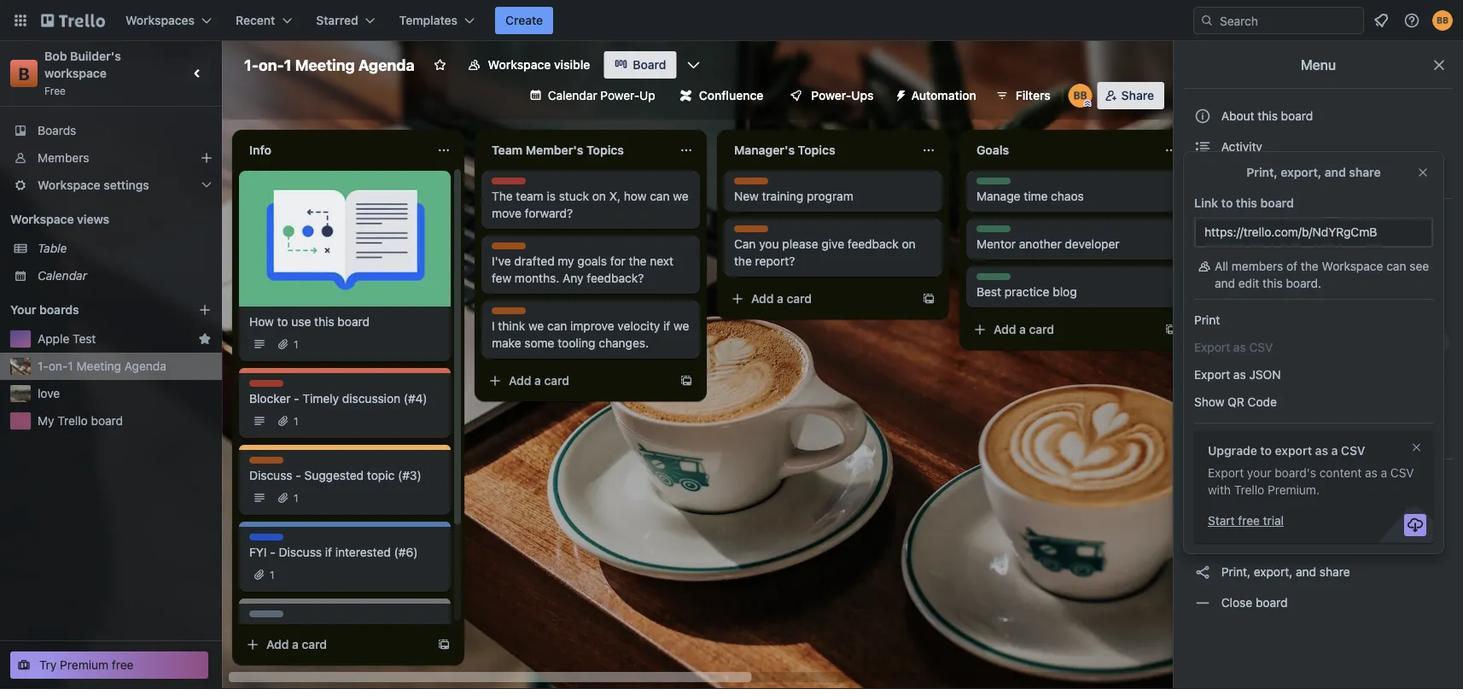 Task type: vqa. For each thing, say whether or not it's contained in the screenshot.
think
yes



Task type: describe. For each thing, give the bounding box(es) containing it.
color: green, title: "goal" element for manage
[[977, 178, 1011, 190]]

(#4)
[[404, 392, 428, 406]]

fyi - discuss if interested (#6) link
[[249, 544, 441, 561]]

color: blue, title: "fyi" element
[[249, 534, 284, 547]]

add a card for you
[[752, 292, 812, 306]]

calendar for calendar
[[38, 269, 87, 283]]

a for team member's topics
[[535, 374, 541, 388]]

0 notifications image
[[1372, 10, 1392, 31]]

- for paused
[[293, 622, 299, 636]]

add a card for another
[[994, 322, 1055, 337]]

1 vertical spatial free
[[112, 658, 134, 672]]

print
[[1195, 313, 1221, 327]]

1 inside board name text box
[[284, 56, 292, 74]]

card for drafted
[[545, 374, 570, 388]]

the inside discuss can you please give feedback on the report?
[[735, 254, 752, 268]]

fields
[[1267, 274, 1300, 288]]

show qr code link down labels link
[[1185, 389, 1444, 416]]

stuck
[[559, 189, 589, 203]]

a right the content
[[1382, 466, 1388, 480]]

discuss for discuss
[[249, 458, 288, 470]]

0 vertical spatial share
[[1350, 165, 1382, 179]]

of
[[1287, 259, 1298, 273]]

can
[[735, 237, 756, 251]]

upgrade button
[[1308, 426, 1373, 447]]

a up the content
[[1332, 444, 1339, 458]]

b
[[18, 63, 30, 83]]

members
[[38, 151, 89, 165]]

- for blocker
[[294, 392, 299, 406]]

mentor
[[977, 237, 1016, 251]]

sm image for power-ups
[[1195, 334, 1212, 351]]

watch link
[[1185, 466, 1454, 494]]

this inside all members of the workspace can see and edit this board.
[[1263, 276, 1283, 290]]

create
[[506, 13, 543, 27]]

upgrade for upgrade
[[1328, 430, 1370, 442]]

print, inside print, export, and share link
[[1222, 565, 1251, 579]]

Link to this board text field
[[1195, 217, 1434, 248]]

i've
[[492, 254, 511, 268]]

this up settings at the right of the page
[[1237, 196, 1258, 210]]

1 down use
[[294, 338, 299, 350]]

Manager's Topics text field
[[724, 137, 912, 164]]

this member is an admin of this board. image
[[1084, 100, 1092, 108]]

add a card button for my
[[482, 367, 673, 395]]

color: green, title: "goal" element for best
[[977, 273, 1011, 286]]

0 vertical spatial export
[[1195, 368, 1231, 382]]

filters
[[1016, 88, 1051, 102]]

sm image for close board
[[1195, 594, 1212, 612]]

manage
[[977, 189, 1021, 203]]

how to use this board link
[[249, 313, 441, 331]]

confluence button
[[670, 82, 774, 109]]

views
[[77, 212, 109, 226]]

add down color: black, title: "paused" element
[[266, 638, 289, 652]]

your
[[1248, 466, 1272, 480]]

can inside "blocker the team is stuck on x, how can we move forward?"
[[650, 189, 670, 203]]

0 horizontal spatial as
[[1234, 368, 1247, 382]]

paused - no need to discuss (#0) link
[[249, 621, 441, 638]]

discuss new training program
[[735, 179, 854, 203]]

0 vertical spatial export,
[[1281, 165, 1322, 179]]

card for another
[[1030, 322, 1055, 337]]

copy board
[[1219, 503, 1286, 518]]

board down items at the top
[[1261, 196, 1295, 210]]

the team is stuck on x, how can we move forward? link
[[492, 188, 690, 222]]

email-
[[1222, 534, 1257, 548]]

we up some
[[529, 319, 544, 333]]

boards
[[39, 303, 79, 317]]

if inside the "discuss i think we can improve velocity if we make some tooling changes."
[[664, 319, 671, 333]]

no
[[302, 622, 318, 636]]

how
[[624, 189, 647, 203]]

bob builder's workspace link
[[44, 49, 124, 80]]

export
[[1276, 444, 1313, 458]]

goal for manage
[[977, 179, 999, 190]]

- for fyi
[[270, 545, 276, 559]]

activity link
[[1185, 133, 1454, 161]]

power-ups inside button
[[812, 88, 874, 102]]

color: orange, title: "discuss" element for think
[[492, 307, 531, 320]]

blocker for the
[[492, 179, 529, 190]]

upgrade for upgrade to export as a csv export your board's content as a csv with trello premium.
[[1209, 444, 1258, 458]]

with
[[1209, 483, 1232, 497]]

topic
[[367, 468, 395, 483]]

1- inside board name text box
[[244, 56, 259, 74]]

color: orange, title: "discuss" element for drafted
[[492, 243, 531, 255]]

members link
[[0, 144, 222, 172]]

months.
[[515, 271, 560, 285]]

feedback?
[[587, 271, 644, 285]]

you
[[759, 237, 779, 251]]

0 horizontal spatial meeting
[[76, 359, 121, 373]]

try
[[39, 658, 57, 672]]

to for upgrade
[[1261, 444, 1273, 458]]

apple test
[[38, 332, 96, 346]]

2 horizontal spatial power-
[[1222, 335, 1261, 349]]

board inside button
[[1282, 109, 1314, 123]]

is
[[547, 189, 556, 203]]

add board image
[[198, 303, 212, 317]]

discuss inside fyi fyi - discuss if interested (#6)
[[279, 545, 322, 559]]

board up to-
[[1254, 503, 1286, 518]]

your boards with 4 items element
[[10, 300, 173, 320]]

1 vertical spatial 1-on-1 meeting agenda
[[38, 359, 166, 373]]

use
[[292, 315, 311, 329]]

make
[[492, 336, 521, 350]]

content
[[1320, 466, 1362, 480]]

premium
[[60, 658, 109, 672]]

sm image for print, export, and share
[[1195, 564, 1212, 581]]

interested
[[335, 545, 391, 559]]

workspace views
[[10, 212, 109, 226]]

meeting inside board name text box
[[295, 56, 355, 74]]

can inside all members of the workspace can see and edit this board.
[[1387, 259, 1407, 273]]

visible
[[554, 58, 590, 72]]

goal manage time chaos
[[977, 179, 1085, 203]]

to for how
[[277, 315, 288, 329]]

workspaces
[[126, 13, 195, 27]]

board inside 'link'
[[1256, 596, 1288, 610]]

copy
[[1222, 503, 1251, 518]]

1 vertical spatial share
[[1320, 565, 1351, 579]]

next
[[650, 254, 674, 268]]

card down no
[[302, 638, 327, 652]]

builder's
[[70, 49, 121, 63]]

2
[[1436, 337, 1442, 348]]

1 vertical spatial as
[[1316, 444, 1329, 458]]

start free trial button
[[1209, 512, 1285, 530]]

sm image for copy board
[[1195, 502, 1212, 519]]

team
[[492, 143, 523, 157]]

another
[[1020, 237, 1062, 251]]

some
[[525, 336, 555, 350]]

0 vertical spatial csv
[[1342, 444, 1366, 458]]

starred icon image
[[198, 332, 212, 346]]

templates button
[[389, 7, 485, 34]]

any
[[563, 271, 584, 285]]

1 paused from the top
[[249, 612, 286, 623]]

table
[[38, 241, 67, 255]]

workspace
[[44, 66, 107, 80]]

2 vertical spatial and
[[1297, 565, 1317, 579]]

add a card for drafted
[[509, 374, 570, 388]]

workspace navigation collapse icon image
[[186, 61, 210, 85]]

0 vertical spatial print, export, and share
[[1247, 165, 1382, 179]]

1 horizontal spatial free
[[1239, 514, 1261, 528]]

board.
[[1287, 276, 1322, 290]]

suggested
[[304, 468, 364, 483]]

for
[[611, 254, 626, 268]]

1 vertical spatial ups
[[1261, 335, 1283, 349]]

email-to-board link
[[1185, 528, 1454, 555]]

add for can you please give feedback on the report?
[[752, 292, 774, 306]]

manager's
[[735, 143, 795, 157]]

changes.
[[599, 336, 649, 350]]

paused paused - no need to discuss (#0)
[[249, 612, 435, 636]]

- for discuss
[[296, 468, 301, 483]]

settings link
[[1185, 206, 1454, 233]]

1 down color: blue, title: "fyi" element
[[270, 569, 275, 581]]

the inside all members of the workspace can see and edit this board.
[[1302, 259, 1319, 273]]

discuss for can
[[735, 226, 773, 238]]

developer
[[1065, 237, 1120, 251]]

share
[[1122, 88, 1155, 102]]

confluence
[[699, 88, 764, 102]]

0 horizontal spatial power-
[[601, 88, 640, 102]]

0 vertical spatial and
[[1325, 165, 1347, 179]]

board right use
[[338, 315, 370, 329]]

bob builder's workspace free
[[44, 49, 124, 97]]

can inside the "discuss i think we can improve velocity if we make some tooling changes."
[[547, 319, 567, 333]]

blocker - timely discussion (#4) link
[[249, 390, 441, 407]]

recent
[[236, 13, 275, 27]]

back to home image
[[41, 7, 105, 34]]

see
[[1410, 259, 1430, 273]]

up
[[640, 88, 656, 102]]

on inside discuss can you please give feedback on the report?
[[902, 237, 916, 251]]

1 down discuss discuss - suggested topic (#3)
[[294, 492, 299, 504]]

1 fyi from the top
[[249, 535, 265, 547]]

improve
[[571, 319, 615, 333]]

to inside the paused paused - no need to discuss (#0)
[[352, 622, 363, 636]]

chaos
[[1052, 189, 1085, 203]]

email-to-board
[[1219, 534, 1305, 548]]



Task type: locate. For each thing, give the bounding box(es) containing it.
this
[[1258, 109, 1278, 123], [1237, 196, 1258, 210], [1263, 276, 1283, 290], [314, 315, 335, 329]]

export up with
[[1209, 466, 1245, 480]]

1 horizontal spatial 1-
[[244, 56, 259, 74]]

sm image for stickers
[[1195, 395, 1212, 413]]

calendar down table at left
[[38, 269, 87, 283]]

star or unstar board image
[[434, 58, 447, 72]]

1 vertical spatial 1-
[[38, 359, 49, 373]]

2 color: green, title: "goal" element from the top
[[977, 225, 1011, 238]]

all members of the workspace can see and edit this board.
[[1215, 259, 1430, 290]]

1-on-1 meeting agenda
[[244, 56, 415, 74], [38, 359, 166, 373]]

2 horizontal spatial can
[[1387, 259, 1407, 273]]

on
[[593, 189, 606, 203], [902, 237, 916, 251]]

a for info
[[292, 638, 299, 652]]

1 down apple test at the left of page
[[68, 359, 73, 373]]

create from template… image for mentor another developer
[[1165, 323, 1179, 337]]

sm image
[[1195, 138, 1212, 155], [1195, 211, 1212, 228], [1195, 303, 1212, 320], [1195, 395, 1212, 413], [1195, 533, 1212, 550], [1195, 594, 1212, 612]]

the right of
[[1302, 259, 1319, 273]]

change background link
[[1185, 237, 1454, 264]]

blocker for blocker
[[249, 381, 287, 393]]

drafted
[[515, 254, 555, 268]]

sm image left close in the right of the page
[[1195, 594, 1212, 612]]

1 vertical spatial and
[[1215, 276, 1236, 290]]

0 horizontal spatial trello
[[57, 414, 88, 428]]

can up some
[[547, 319, 567, 333]]

0 vertical spatial color: red, title: "blocker" element
[[492, 178, 529, 190]]

Team Member's Topics text field
[[482, 137, 670, 164]]

0 horizontal spatial and
[[1215, 276, 1236, 290]]

0 vertical spatial print,
[[1247, 165, 1278, 179]]

agenda left star or unstar board icon
[[359, 56, 415, 74]]

0 horizontal spatial 1-on-1 meeting agenda
[[38, 359, 166, 373]]

sm image up "show"
[[1195, 365, 1212, 382]]

goal down goals
[[977, 179, 999, 190]]

0 vertical spatial on
[[593, 189, 606, 203]]

blocker inside "blocker the team is stuck on x, how can we move forward?"
[[492, 179, 529, 190]]

goal
[[977, 179, 999, 190], [977, 226, 999, 238], [977, 274, 999, 286]]

we right how
[[673, 189, 689, 203]]

on- inside board name text box
[[259, 56, 284, 74]]

goal inside goal best practice blog
[[977, 274, 999, 286]]

- inside discuss discuss - suggested topic (#3)
[[296, 468, 301, 483]]

1 vertical spatial on-
[[49, 359, 68, 373]]

all members of the workspace can see and edit this board. image
[[1198, 258, 1212, 275]]

0 horizontal spatial power-ups
[[812, 88, 874, 102]]

1 vertical spatial goal
[[977, 226, 999, 238]]

1 vertical spatial export
[[1209, 466, 1245, 480]]

0 horizontal spatial color: red, title: "blocker" element
[[249, 380, 287, 393]]

as right the content
[[1366, 466, 1378, 480]]

export
[[1195, 368, 1231, 382], [1209, 466, 1245, 480]]

2 vertical spatial as
[[1366, 466, 1378, 480]]

1 vertical spatial automation
[[1219, 304, 1285, 319]]

workspace inside all members of the workspace can see and edit this board.
[[1323, 259, 1384, 273]]

upgrade down "make"
[[1209, 444, 1258, 458]]

color: red, title: "blocker" element for blocker - timely discussion (#4)
[[249, 380, 287, 393]]

1 vertical spatial color: green, title: "goal" element
[[977, 225, 1011, 238]]

sm image for activity
[[1195, 138, 1212, 155]]

1 horizontal spatial on-
[[259, 56, 284, 74]]

print, up close in the right of the page
[[1222, 565, 1251, 579]]

goal down manage
[[977, 226, 999, 238]]

agenda inside board name text box
[[359, 56, 415, 74]]

add down best
[[994, 322, 1017, 337]]

2 vertical spatial can
[[547, 319, 567, 333]]

ups up manager's topics text box on the top
[[852, 88, 874, 102]]

edit
[[1239, 276, 1260, 290]]

1 horizontal spatial trello
[[1235, 483, 1265, 497]]

custom fields button
[[1185, 267, 1454, 295]]

trello right my
[[57, 414, 88, 428]]

b link
[[10, 60, 38, 87]]

to inside upgrade to export as a csv export your board's content as a csv with trello premium.
[[1261, 444, 1273, 458]]

change
[[1222, 243, 1265, 257]]

goal best practice blog
[[977, 274, 1078, 299]]

and down all
[[1215, 276, 1236, 290]]

a down report?
[[777, 292, 784, 306]]

export, down to-
[[1254, 565, 1293, 579]]

sm image right power-ups button
[[888, 82, 912, 106]]

power-ups button
[[777, 82, 884, 109]]

1 vertical spatial print, export, and share
[[1219, 565, 1351, 579]]

we right velocity
[[674, 319, 690, 333]]

the right for
[[629, 254, 647, 268]]

please
[[783, 237, 819, 251]]

1 vertical spatial print,
[[1222, 565, 1251, 579]]

add a card down no
[[266, 638, 327, 652]]

6 sm image from the top
[[1195, 594, 1212, 612]]

a down practice
[[1020, 322, 1027, 337]]

3 sm image from the top
[[1195, 303, 1212, 320]]

template
[[1255, 428, 1303, 442]]

2 horizontal spatial as
[[1366, 466, 1378, 480]]

sm image for make template
[[1195, 426, 1212, 443]]

board up activity link
[[1282, 109, 1314, 123]]

card for you
[[787, 292, 812, 306]]

sm image down link
[[1195, 211, 1212, 228]]

workspace inside the workspace visible button
[[488, 58, 551, 72]]

0 horizontal spatial agenda
[[124, 359, 166, 373]]

- up color: black, title: "paused" element
[[270, 545, 276, 559]]

1 horizontal spatial calendar
[[548, 88, 598, 102]]

to left use
[[277, 315, 288, 329]]

as
[[1234, 368, 1247, 382], [1316, 444, 1329, 458], [1366, 466, 1378, 480]]

workspace visible button
[[458, 51, 601, 79]]

1 horizontal spatial and
[[1297, 565, 1317, 579]]

add down make
[[509, 374, 532, 388]]

archived items
[[1219, 170, 1304, 184]]

discuss inside discuss new training program
[[735, 179, 773, 190]]

sm image left watch
[[1195, 471, 1212, 489]]

code
[[1248, 395, 1278, 409]]

1 vertical spatial meeting
[[76, 359, 121, 373]]

meeting
[[295, 56, 355, 74], [76, 359, 121, 373]]

add for i've drafted my goals for the next few months. any feedback?
[[509, 374, 532, 388]]

0 horizontal spatial 1-
[[38, 359, 49, 373]]

Board name text field
[[236, 51, 423, 79]]

power-
[[601, 88, 640, 102], [812, 88, 852, 102], [1222, 335, 1261, 349]]

1- up love
[[38, 359, 49, 373]]

color: orange, title: "discuss" element left suggested
[[249, 457, 288, 470]]

show qr code link down export as json link
[[1195, 394, 1434, 411]]

sm image
[[888, 82, 912, 106], [1195, 334, 1212, 351], [1195, 365, 1212, 382], [1195, 426, 1212, 443], [1195, 471, 1212, 489], [1195, 502, 1212, 519], [1195, 564, 1212, 581]]

color: red, title: "blocker" element for the team is stuck on x, how can we move forward?
[[492, 178, 529, 190]]

customize views image
[[685, 56, 703, 73]]

activity
[[1219, 140, 1263, 154]]

close
[[1222, 596, 1253, 610]]

sm image inside automation "button"
[[888, 82, 912, 106]]

this right use
[[314, 315, 335, 329]]

2 sm image from the top
[[1195, 211, 1212, 228]]

recent button
[[226, 7, 303, 34]]

on inside "blocker the team is stuck on x, how can we move forward?"
[[593, 189, 606, 203]]

2 vertical spatial color: green, title: "goal" element
[[977, 273, 1011, 286]]

0 vertical spatial 1-
[[244, 56, 259, 74]]

on-
[[259, 56, 284, 74], [49, 359, 68, 373]]

csv up the content
[[1342, 444, 1366, 458]]

i
[[492, 319, 495, 333]]

color: red, title: "blocker" element
[[492, 178, 529, 190], [249, 380, 287, 393]]

4 sm image from the top
[[1195, 395, 1212, 413]]

share down activity link
[[1350, 165, 1382, 179]]

1 horizontal spatial meeting
[[295, 56, 355, 74]]

1 horizontal spatial upgrade
[[1328, 430, 1370, 442]]

power- down board link
[[601, 88, 640, 102]]

apple test link
[[38, 331, 191, 348]]

ups inside power-ups button
[[852, 88, 874, 102]]

search image
[[1201, 14, 1215, 27]]

copy board link
[[1185, 497, 1454, 524]]

to right need
[[352, 622, 363, 636]]

1 horizontal spatial automation
[[1219, 304, 1285, 319]]

0 vertical spatial upgrade
[[1328, 430, 1370, 442]]

1-on-1 meeting agenda down the starred
[[244, 56, 415, 74]]

can right how
[[650, 189, 670, 203]]

1 vertical spatial color: red, title: "blocker" element
[[249, 380, 287, 393]]

feedback
[[848, 237, 899, 251]]

- left no
[[293, 622, 299, 636]]

automation left filters 'button'
[[912, 88, 977, 102]]

sm image left activity
[[1195, 138, 1212, 155]]

sm image down the start
[[1195, 564, 1212, 581]]

your
[[10, 303, 36, 317]]

upgrade inside upgrade to export as a csv export your board's content as a csv with trello premium.
[[1209, 444, 1258, 458]]

1 sm image from the top
[[1195, 138, 1212, 155]]

1 horizontal spatial power-
[[812, 88, 852, 102]]

discuss for i've
[[492, 243, 531, 255]]

1 vertical spatial calendar
[[38, 269, 87, 283]]

power- up manager's topics text box on the top
[[812, 88, 852, 102]]

discuss for new
[[735, 179, 773, 190]]

0 vertical spatial if
[[664, 319, 671, 333]]

sm image inside the stickers link
[[1195, 395, 1212, 413]]

workspace for workspace views
[[10, 212, 74, 226]]

board down love link
[[91, 414, 123, 428]]

show
[[1195, 395, 1225, 409]]

- inside the paused paused - no need to discuss (#0)
[[293, 622, 299, 636]]

0 vertical spatial free
[[1239, 514, 1261, 528]]

power- inside button
[[812, 88, 852, 102]]

sm image inside print, export, and share link
[[1195, 564, 1212, 581]]

power-ups up manager's topics text box on the top
[[812, 88, 874, 102]]

if right velocity
[[664, 319, 671, 333]]

goal for mentor
[[977, 226, 999, 238]]

sm image for settings
[[1195, 211, 1212, 228]]

0 vertical spatial agenda
[[359, 56, 415, 74]]

0 horizontal spatial csv
[[1342, 444, 1366, 458]]

create from template… image
[[922, 292, 936, 306], [1165, 323, 1179, 337], [680, 374, 694, 388], [437, 638, 451, 652]]

show qr code
[[1195, 395, 1278, 409]]

0 horizontal spatial free
[[112, 658, 134, 672]]

change background
[[1219, 243, 1333, 257]]

workspace for workspace visible
[[488, 58, 551, 72]]

color: green, title: "goal" element down goals
[[977, 178, 1011, 190]]

color: orange, title: "discuss" element for training
[[735, 178, 773, 190]]

this right about on the top
[[1258, 109, 1278, 123]]

automation inside automation "button"
[[912, 88, 977, 102]]

x,
[[610, 189, 621, 203]]

confluence icon image
[[680, 90, 692, 102]]

1 horizontal spatial if
[[664, 319, 671, 333]]

sm image inside "settings" link
[[1195, 211, 1212, 228]]

goal mentor another developer
[[977, 226, 1120, 251]]

this down members
[[1263, 276, 1283, 290]]

1 vertical spatial export,
[[1254, 565, 1293, 579]]

apple
[[38, 332, 69, 346]]

2 paused from the top
[[249, 622, 290, 636]]

sm image inside watch link
[[1195, 471, 1212, 489]]

as left json
[[1234, 368, 1247, 382]]

stickers link
[[1185, 390, 1454, 418]]

calendar link
[[38, 267, 212, 284]]

info
[[249, 143, 271, 157]]

color: orange, title: "discuss" element for you
[[735, 225, 773, 238]]

board down trial
[[1273, 534, 1305, 548]]

team member's topics
[[492, 143, 624, 157]]

1 goal from the top
[[977, 179, 999, 190]]

think
[[498, 319, 525, 333]]

menu
[[1301, 57, 1337, 73]]

sm image down with
[[1195, 502, 1212, 519]]

1 vertical spatial trello
[[1235, 483, 1265, 497]]

- inside fyi fyi - discuss if interested (#6)
[[270, 545, 276, 559]]

to for link
[[1222, 196, 1234, 210]]

sm image inside "email-to-board" link
[[1195, 533, 1212, 550]]

color: red, title: "blocker" element up move
[[492, 178, 529, 190]]

add a card button for developer
[[967, 316, 1158, 343]]

sm image for automation
[[1195, 303, 1212, 320]]

workspace for workspace settings
[[38, 178, 100, 192]]

- inside blocker blocker - timely discussion (#4)
[[294, 392, 299, 406]]

sm image inside automation link
[[1195, 303, 1212, 320]]

add down report?
[[752, 292, 774, 306]]

sm image for watch
[[1195, 471, 1212, 489]]

1 horizontal spatial color: red, title: "blocker" element
[[492, 178, 529, 190]]

0 horizontal spatial if
[[325, 545, 332, 559]]

can left "see"
[[1387, 259, 1407, 273]]

card down practice
[[1030, 322, 1055, 337]]

0 horizontal spatial calendar
[[38, 269, 87, 283]]

color: green, title: "goal" element
[[977, 178, 1011, 190], [977, 225, 1011, 238], [977, 273, 1011, 286]]

1 topics from the left
[[587, 143, 624, 157]]

bob
[[44, 49, 67, 63]]

1 horizontal spatial csv
[[1391, 466, 1415, 480]]

archived
[[1222, 170, 1271, 184]]

color: green, title: "goal" element for mentor
[[977, 225, 1011, 238]]

1 vertical spatial csv
[[1391, 466, 1415, 480]]

meeting down test
[[76, 359, 121, 373]]

color: orange, title: "discuss" element
[[735, 178, 773, 190], [735, 225, 773, 238], [492, 243, 531, 255], [492, 307, 531, 320], [249, 457, 288, 470]]

calendar for calendar power-up
[[548, 88, 598, 102]]

close board link
[[1185, 589, 1454, 617]]

love link
[[38, 385, 212, 402]]

switch to… image
[[12, 12, 29, 29]]

0 horizontal spatial on
[[593, 189, 606, 203]]

sm image inside labels link
[[1195, 365, 1212, 382]]

1 horizontal spatial power-ups
[[1219, 335, 1286, 349]]

on right feedback
[[902, 237, 916, 251]]

1 vertical spatial can
[[1387, 259, 1407, 273]]

members
[[1232, 259, 1284, 273]]

card down report?
[[787, 292, 812, 306]]

0 vertical spatial as
[[1234, 368, 1247, 382]]

1 horizontal spatial agenda
[[359, 56, 415, 74]]

card down some
[[545, 374, 570, 388]]

0 horizontal spatial automation
[[912, 88, 977, 102]]

the inside discuss i've drafted my goals for the next few months. any feedback?
[[629, 254, 647, 268]]

ups
[[852, 88, 874, 102], [1261, 335, 1283, 349]]

1 color: green, title: "goal" element from the top
[[977, 178, 1011, 190]]

templates
[[399, 13, 458, 27]]

Info text field
[[239, 137, 427, 164]]

add a card down some
[[509, 374, 570, 388]]

sm image inside activity link
[[1195, 138, 1212, 155]]

paused
[[249, 612, 286, 623], [249, 622, 290, 636]]

3 color: green, title: "goal" element from the top
[[977, 273, 1011, 286]]

calendar down visible
[[548, 88, 598, 102]]

free
[[1239, 514, 1261, 528], [112, 658, 134, 672]]

sm image for labels
[[1195, 365, 1212, 382]]

0 horizontal spatial the
[[629, 254, 647, 268]]

on- down recent dropdown button
[[259, 56, 284, 74]]

start
[[1209, 514, 1235, 528]]

background
[[1268, 243, 1333, 257]]

Goals text field
[[967, 137, 1155, 164]]

2 fyi from the top
[[249, 545, 267, 559]]

sm image down the start
[[1195, 533, 1212, 550]]

print, down activity
[[1247, 165, 1278, 179]]

if left interested
[[325, 545, 332, 559]]

color: green, title: "goal" element down mentor
[[977, 273, 1011, 286]]

export inside upgrade to export as a csv export your board's content as a csv with trello premium.
[[1209, 466, 1245, 480]]

starred button
[[306, 7, 386, 34]]

power- up labels
[[1222, 335, 1261, 349]]

0 horizontal spatial on-
[[49, 359, 68, 373]]

(#6)
[[394, 545, 418, 559]]

goal inside goal manage time chaos
[[977, 179, 999, 190]]

1 vertical spatial power-ups
[[1219, 335, 1286, 349]]

discuss inside the "discuss i think we can improve velocity if we make some tooling changes."
[[492, 308, 531, 320]]

color: green, title: "goal" element down manage
[[977, 225, 1011, 238]]

0 horizontal spatial topics
[[587, 143, 624, 157]]

we inside "blocker the team is stuck on x, how can we move forward?"
[[673, 189, 689, 203]]

0 vertical spatial can
[[650, 189, 670, 203]]

workspace inside workspace settings dropdown button
[[38, 178, 100, 192]]

agenda up love link
[[124, 359, 166, 373]]

and inside all members of the workspace can see and edit this board.
[[1215, 276, 1236, 290]]

all
[[1215, 259, 1229, 273]]

this inside button
[[1258, 109, 1278, 123]]

1 vertical spatial upgrade
[[1209, 444, 1258, 458]]

1-
[[244, 56, 259, 74], [38, 359, 49, 373]]

board's
[[1275, 466, 1317, 480]]

about this board
[[1222, 109, 1314, 123]]

move
[[492, 206, 522, 220]]

workspace down create button
[[488, 58, 551, 72]]

3 goal from the top
[[977, 274, 999, 286]]

sm image inside copy board link
[[1195, 502, 1212, 519]]

upgrade up the content
[[1328, 430, 1370, 442]]

topics up discuss new training program
[[798, 143, 836, 157]]

export up "show"
[[1195, 368, 1231, 382]]

1 horizontal spatial can
[[650, 189, 670, 203]]

Search field
[[1215, 8, 1364, 33]]

automation down edit
[[1219, 304, 1285, 319]]

- left timely
[[294, 392, 299, 406]]

about
[[1222, 109, 1255, 123]]

trello inside upgrade to export as a csv export your board's content as a csv with trello premium.
[[1235, 483, 1265, 497]]

0 vertical spatial calendar
[[548, 88, 598, 102]]

1 horizontal spatial as
[[1316, 444, 1329, 458]]

power-ups up labels
[[1219, 335, 1286, 349]]

sm image for email-to-board
[[1195, 533, 1212, 550]]

2 goal from the top
[[977, 226, 999, 238]]

goals
[[977, 143, 1010, 157]]

add a card button for please
[[724, 285, 916, 313]]

velocity
[[618, 319, 661, 333]]

automation link
[[1185, 298, 1454, 325]]

1 horizontal spatial topics
[[798, 143, 836, 157]]

my
[[558, 254, 574, 268]]

2 horizontal spatial the
[[1302, 259, 1319, 273]]

open information menu image
[[1404, 12, 1421, 29]]

bob builder (bobbuilder40) image
[[1069, 84, 1093, 108]]

sm image inside close board 'link'
[[1195, 594, 1212, 612]]

bob builder (bobbuilder40) image
[[1433, 10, 1454, 31]]

upgrade inside upgrade button
[[1328, 430, 1370, 442]]

0 vertical spatial ups
[[852, 88, 874, 102]]

need
[[321, 622, 348, 636]]

1 horizontal spatial on
[[902, 237, 916, 251]]

how to use this board
[[249, 315, 370, 329]]

0 horizontal spatial upgrade
[[1209, 444, 1258, 458]]

0 vertical spatial 1-on-1 meeting agenda
[[244, 56, 415, 74]]

1 horizontal spatial the
[[735, 254, 752, 268]]

0 vertical spatial on-
[[259, 56, 284, 74]]

add for mentor another developer
[[994, 322, 1017, 337]]

discuss inside discuss can you please give feedback on the report?
[[735, 226, 773, 238]]

settings
[[104, 178, 149, 192]]

create from template… image for can you please give feedback on the report?
[[922, 292, 936, 306]]

workspace down link to this board text field
[[1323, 259, 1384, 273]]

goal inside goal mentor another developer
[[977, 226, 999, 238]]

items
[[1274, 170, 1304, 184]]

ups up json
[[1261, 335, 1283, 349]]

sm image down all members of the workspace can see and edit this board. image
[[1195, 303, 1212, 320]]

csv right the content
[[1391, 466, 1415, 480]]

1 vertical spatial agenda
[[124, 359, 166, 373]]

a down some
[[535, 374, 541, 388]]

0 vertical spatial trello
[[57, 414, 88, 428]]

workspace down members
[[38, 178, 100, 192]]

0 vertical spatial automation
[[912, 88, 977, 102]]

to
[[1222, 196, 1234, 210], [277, 315, 288, 329], [1261, 444, 1273, 458], [352, 622, 363, 636]]

export, down activity link
[[1281, 165, 1322, 179]]

timely
[[303, 392, 339, 406]]

automation inside automation link
[[1219, 304, 1285, 319]]

primary element
[[0, 0, 1464, 41]]

labels
[[1219, 366, 1258, 380]]

2 topics from the left
[[798, 143, 836, 157]]

sm image down print
[[1195, 334, 1212, 351]]

1 down blocker blocker - timely discussion (#4)
[[294, 415, 299, 427]]

on- down apple
[[49, 359, 68, 373]]

1 horizontal spatial ups
[[1261, 335, 1283, 349]]

create from template… image for i've drafted my goals for the next few months. any feedback?
[[680, 374, 694, 388]]

a
[[777, 292, 784, 306], [1020, 322, 1027, 337], [535, 374, 541, 388], [1332, 444, 1339, 458], [1382, 466, 1388, 480], [292, 638, 299, 652]]

0 horizontal spatial ups
[[852, 88, 874, 102]]

your boards
[[10, 303, 79, 317]]

1 horizontal spatial 1-on-1 meeting agenda
[[244, 56, 415, 74]]

1-on-1 meeting agenda down apple test link
[[38, 359, 166, 373]]

goal for best
[[977, 274, 999, 286]]

csv
[[1342, 444, 1366, 458], [1391, 466, 1415, 480]]

discuss inside discuss i've drafted my goals for the next few months. any feedback?
[[492, 243, 531, 255]]

a down the paused paused - no need to discuss (#0)
[[292, 638, 299, 652]]

1-on-1 meeting agenda inside board name text box
[[244, 56, 415, 74]]

upgrade to export as a csv export your board's content as a csv with trello premium.
[[1209, 444, 1415, 497]]

free right premium in the bottom of the page
[[112, 658, 134, 672]]

manage time chaos link
[[977, 188, 1175, 205]]

automation button
[[888, 82, 987, 109]]

color: black, title: "paused" element
[[249, 611, 286, 623]]

new training program link
[[735, 188, 933, 205]]

0 vertical spatial meeting
[[295, 56, 355, 74]]

5 sm image from the top
[[1195, 533, 1212, 550]]

2 vertical spatial goal
[[977, 274, 999, 286]]

discuss for i
[[492, 308, 531, 320]]

1-on-1 meeting agenda link
[[38, 358, 212, 375]]

a for goals
[[1020, 322, 1027, 337]]

table link
[[38, 240, 212, 257]]

1 vertical spatial if
[[325, 545, 332, 559]]

about this board button
[[1185, 102, 1454, 130]]

2 horizontal spatial and
[[1325, 165, 1347, 179]]

a for manager's topics
[[777, 292, 784, 306]]

blocker
[[492, 179, 529, 190], [249, 381, 287, 393], [249, 392, 291, 406]]

if inside fyi fyi - discuss if interested (#6)
[[325, 545, 332, 559]]



